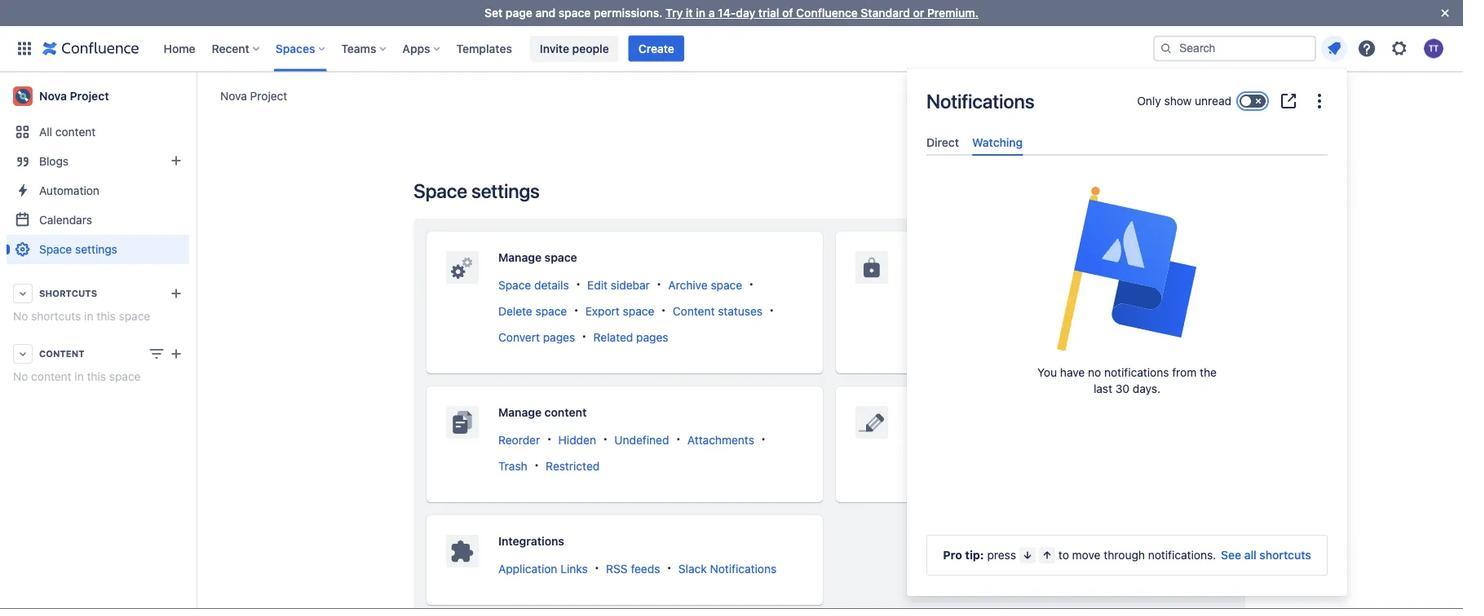Task type: locate. For each thing, give the bounding box(es) containing it.
content button
[[7, 339, 189, 369]]

content down content dropdown button at the bottom of the page
[[31, 370, 71, 383]]

0 horizontal spatial nova project link
[[7, 80, 189, 113]]

related pages
[[593, 330, 668, 344]]

manage space
[[498, 251, 577, 264]]

shortcuts down the shortcuts
[[31, 310, 81, 323]]

manage content
[[498, 406, 587, 419]]

0 horizontal spatial content
[[39, 349, 84, 359]]

notifications up watching
[[926, 90, 1034, 113]]

pro
[[943, 548, 962, 562]]

this
[[96, 310, 116, 323], [87, 370, 106, 383]]

tab list
[[920, 129, 1334, 156]]

this down the shortcuts dropdown button
[[96, 310, 116, 323]]

home link
[[159, 35, 200, 62]]

shortcuts inside space element
[[31, 310, 81, 323]]

space element
[[0, 72, 196, 609]]

content for content statuses
[[673, 304, 715, 318]]

content for no
[[31, 370, 71, 383]]

0 horizontal spatial settings
[[75, 243, 117, 256]]

1 horizontal spatial shortcuts
[[1260, 548, 1311, 562]]

0 horizontal spatial space settings
[[39, 243, 117, 256]]

space settings inside space element
[[39, 243, 117, 256]]

1 horizontal spatial nova project
[[220, 89, 287, 102]]

1 horizontal spatial project
[[250, 89, 287, 102]]

in left a
[[696, 6, 706, 20]]

in for no shortcuts in this space
[[84, 310, 93, 323]]

and
[[535, 6, 555, 20], [937, 406, 957, 419]]

project up all content link
[[70, 89, 109, 103]]

global element
[[10, 26, 1150, 71]]

no for no content in this space
[[13, 370, 28, 383]]

sidebar
[[611, 278, 650, 291]]

0 vertical spatial shortcuts
[[31, 310, 81, 323]]

settings down calendars link
[[75, 243, 117, 256]]

0 horizontal spatial pages
[[543, 330, 575, 344]]

all content
[[39, 125, 96, 139]]

in down the shortcuts dropdown button
[[84, 310, 93, 323]]

see all shortcuts
[[1221, 548, 1311, 562]]

settings up "manage space" at left top
[[471, 179, 540, 202]]

and left the feel
[[937, 406, 957, 419]]

related pages link
[[593, 330, 668, 344]]

2 vertical spatial space
[[498, 278, 531, 291]]

more image
[[1310, 91, 1329, 111]]

invite people button
[[530, 35, 619, 62]]

show
[[1164, 94, 1192, 108]]

nova project link up all content link
[[7, 80, 189, 113]]

content
[[673, 304, 715, 318], [39, 349, 84, 359]]

1 vertical spatial no
[[13, 370, 28, 383]]

0 horizontal spatial nova project
[[39, 89, 109, 103]]

of
[[782, 6, 793, 20]]

1 vertical spatial content
[[31, 370, 71, 383]]

space up related pages
[[623, 304, 654, 318]]

2 no from the top
[[13, 370, 28, 383]]

0 horizontal spatial to
[[1059, 548, 1069, 562]]

invite people
[[540, 42, 609, 55]]

trash
[[498, 459, 527, 472]]

from
[[1172, 366, 1197, 379]]

Search field
[[1153, 35, 1316, 62]]

slack
[[678, 562, 707, 575]]

in down content dropdown button at the bottom of the page
[[75, 370, 84, 383]]

0 vertical spatial content
[[55, 125, 96, 139]]

nova inside space element
[[39, 89, 67, 103]]

1 horizontal spatial notifications
[[926, 90, 1034, 113]]

1 no from the top
[[13, 310, 28, 323]]

1 horizontal spatial settings
[[471, 179, 540, 202]]

1 vertical spatial to
[[1059, 548, 1069, 562]]

help icon image
[[1357, 39, 1377, 58]]

tab list containing direct
[[920, 129, 1334, 156]]

2 nova from the left
[[39, 89, 67, 103]]

2 pages from the left
[[636, 330, 668, 344]]

to right jump on the right top
[[1108, 185, 1119, 198]]

1 vertical spatial manage
[[498, 406, 542, 419]]

1 horizontal spatial nova
[[220, 89, 247, 102]]

0 horizontal spatial nova
[[39, 89, 67, 103]]

2 vertical spatial in
[[75, 370, 84, 383]]

pages
[[543, 330, 575, 344], [636, 330, 668, 344]]

notifications dialog
[[907, 69, 1347, 596]]

nova project link down recent dropdown button
[[220, 88, 287, 104]]

content inside dropdown button
[[39, 349, 84, 359]]

premium.
[[927, 6, 979, 20]]

archive space
[[668, 278, 742, 291]]

content right all
[[55, 125, 96, 139]]

1 horizontal spatial space
[[413, 179, 467, 202]]

1 vertical spatial this
[[87, 370, 106, 383]]

content up hidden link
[[545, 406, 587, 419]]

space down details
[[535, 304, 567, 318]]

press
[[987, 548, 1016, 562]]

space
[[413, 179, 467, 202], [39, 243, 72, 256], [498, 278, 531, 291]]

0 vertical spatial space settings
[[413, 179, 540, 202]]

1 horizontal spatial content
[[673, 304, 715, 318]]

nova up all
[[39, 89, 67, 103]]

export space
[[585, 304, 654, 318]]

to right arrow up icon
[[1059, 548, 1069, 562]]

application links link
[[498, 562, 588, 575]]

shortcuts right all
[[1260, 548, 1311, 562]]

attachments link
[[687, 433, 754, 446]]

automation link
[[7, 176, 189, 206]]

archive
[[668, 278, 708, 291]]

banner
[[0, 26, 1463, 72]]

0 horizontal spatial and
[[535, 6, 555, 20]]

edit sidebar link
[[587, 278, 650, 291]]

0 horizontal spatial project
[[70, 89, 109, 103]]

nova right collapse sidebar image
[[220, 89, 247, 102]]

0 vertical spatial to
[[1108, 185, 1119, 198]]

to
[[1108, 185, 1119, 198], [1059, 548, 1069, 562]]

0 horizontal spatial shortcuts
[[31, 310, 81, 323]]

edit sidebar
[[587, 278, 650, 291]]

1 vertical spatial in
[[84, 310, 93, 323]]

nova project down recent dropdown button
[[220, 89, 287, 102]]

1 vertical spatial notifications
[[710, 562, 777, 575]]

undefined
[[614, 433, 669, 446]]

0 vertical spatial no
[[13, 310, 28, 323]]

teams
[[341, 42, 376, 55]]

project down spaces
[[250, 89, 287, 102]]

1 vertical spatial content
[[39, 349, 84, 359]]

2 horizontal spatial in
[[696, 6, 706, 20]]

templates link
[[451, 35, 517, 62]]

space settings link
[[7, 235, 189, 264]]

tab list inside notifications dialog
[[920, 129, 1334, 156]]

0 horizontal spatial in
[[75, 370, 84, 383]]

calendars link
[[7, 206, 189, 235]]

0 vertical spatial this
[[96, 310, 116, 323]]

project
[[250, 89, 287, 102], [70, 89, 109, 103]]

through
[[1104, 548, 1145, 562]]

rss
[[606, 562, 628, 575]]

2 manage from the top
[[498, 406, 542, 419]]

unread
[[1195, 94, 1231, 108]]

space up details
[[545, 251, 577, 264]]

watching
[[972, 135, 1023, 149]]

confluence image
[[42, 39, 139, 58], [42, 39, 139, 58]]

spaces button
[[271, 35, 331, 62]]

this down content dropdown button at the bottom of the page
[[87, 370, 106, 383]]

your profile and preferences image
[[1424, 39, 1444, 58]]

export
[[585, 304, 620, 318]]

delete space
[[498, 304, 567, 318]]

manage for manage space
[[498, 251, 542, 264]]

1 pages from the left
[[543, 330, 575, 344]]

manage up reorder link
[[498, 406, 542, 419]]

1 horizontal spatial pages
[[636, 330, 668, 344]]

day
[[736, 6, 755, 20]]

attachments
[[687, 433, 754, 446]]

0 vertical spatial notifications
[[926, 90, 1034, 113]]

1 vertical spatial settings
[[75, 243, 117, 256]]

a
[[708, 6, 715, 20]]

2 project from the left
[[70, 89, 109, 103]]

notifications
[[1104, 366, 1169, 379]]

pages down "delete space"
[[543, 330, 575, 344]]

1 manage from the top
[[498, 251, 542, 264]]

details
[[534, 278, 569, 291]]

no down the shortcuts dropdown button
[[13, 310, 28, 323]]

look
[[908, 406, 934, 419]]

space details link
[[498, 278, 569, 291]]

1 vertical spatial shortcuts
[[1260, 548, 1311, 562]]

space settings
[[413, 179, 540, 202], [39, 243, 117, 256]]

space
[[558, 6, 591, 20], [545, 251, 577, 264], [711, 278, 742, 291], [535, 304, 567, 318], [623, 304, 654, 318], [119, 310, 150, 323], [109, 370, 141, 383]]

0 vertical spatial content
[[673, 304, 715, 318]]

spaces
[[276, 42, 315, 55]]

1 horizontal spatial in
[[84, 310, 93, 323]]

notifications right slack
[[710, 562, 777, 575]]

pages for related pages
[[636, 330, 668, 344]]

manage
[[498, 251, 542, 264], [498, 406, 542, 419]]

content down archive
[[673, 304, 715, 318]]

recent button
[[207, 35, 266, 62]]

blogs link
[[7, 147, 189, 176]]

slack notifications
[[678, 562, 777, 575]]

0 horizontal spatial notifications
[[710, 562, 777, 575]]

1 vertical spatial space
[[39, 243, 72, 256]]

and right page
[[535, 6, 555, 20]]

manage up space details
[[498, 251, 542, 264]]

banner containing home
[[0, 26, 1463, 72]]

create a page image
[[166, 344, 186, 364]]

nova project link
[[7, 80, 189, 113], [220, 88, 287, 104]]

or
[[913, 6, 924, 20]]

pages right related on the left bottom of page
[[636, 330, 668, 344]]

apps
[[402, 42, 430, 55]]

pro tip: press
[[943, 548, 1016, 562]]

content up no content in this space
[[39, 349, 84, 359]]

slack notifications link
[[678, 562, 777, 575]]

nova project up all content
[[39, 89, 109, 103]]

no down content dropdown button at the bottom of the page
[[13, 370, 28, 383]]

nova project
[[220, 89, 287, 102], [39, 89, 109, 103]]

1 vertical spatial and
[[937, 406, 957, 419]]

1 vertical spatial space settings
[[39, 243, 117, 256]]

blogs
[[39, 155, 69, 168]]

2 nova project from the left
[[39, 89, 109, 103]]

nova project inside space element
[[39, 89, 109, 103]]

0 vertical spatial manage
[[498, 251, 542, 264]]

have
[[1060, 366, 1085, 379]]

2 horizontal spatial space
[[498, 278, 531, 291]]

0 vertical spatial space
[[413, 179, 467, 202]]

2 vertical spatial content
[[545, 406, 587, 419]]

add shortcut image
[[166, 284, 186, 303]]



Task type: vqa. For each thing, say whether or not it's contained in the screenshot.
Oct Date
no



Task type: describe. For each thing, give the bounding box(es) containing it.
jump to setting...
[[1076, 185, 1168, 198]]

30
[[1115, 382, 1130, 396]]

automation
[[39, 184, 99, 197]]

search image
[[1160, 42, 1173, 55]]

undefined link
[[614, 433, 669, 446]]

space up content statuses
[[711, 278, 742, 291]]

last
[[1094, 382, 1112, 396]]

export space link
[[585, 304, 654, 318]]

notifications.
[[1148, 548, 1216, 562]]

settings inside space element
[[75, 243, 117, 256]]

appswitcher icon image
[[15, 39, 34, 58]]

it
[[686, 6, 693, 20]]

integrations
[[498, 535, 564, 548]]

teams button
[[336, 35, 393, 62]]

no
[[1088, 366, 1101, 379]]

1 project from the left
[[250, 89, 287, 102]]

shortcuts inside see all shortcuts button
[[1260, 548, 1311, 562]]

close image
[[1435, 3, 1455, 23]]

convert
[[498, 330, 540, 344]]

application
[[498, 562, 557, 575]]

jump
[[1076, 185, 1105, 198]]

home
[[164, 42, 195, 55]]

to move through notifications.
[[1059, 548, 1216, 562]]

1 horizontal spatial space settings
[[413, 179, 540, 202]]

content statuses link
[[673, 304, 763, 318]]

shortcuts
[[39, 288, 97, 299]]

no content in this space
[[13, 370, 141, 383]]

recent
[[212, 42, 249, 55]]

collapse sidebar image
[[178, 80, 214, 113]]

direct
[[926, 135, 959, 149]]

feel
[[960, 406, 980, 419]]

manage for manage content
[[498, 406, 542, 419]]

statuses
[[718, 304, 763, 318]]

invite
[[540, 42, 569, 55]]

convert pages link
[[498, 330, 575, 344]]

1 nova project from the left
[[220, 89, 287, 102]]

in for no content in this space
[[75, 370, 84, 383]]

permissions.
[[594, 6, 663, 20]]

notification icon image
[[1324, 39, 1344, 58]]

try
[[666, 6, 683, 20]]

setting...
[[1122, 185, 1168, 198]]

related
[[593, 330, 633, 344]]

to inside notifications dialog
[[1059, 548, 1069, 562]]

delete
[[498, 304, 532, 318]]

only
[[1137, 94, 1161, 108]]

trial
[[758, 6, 779, 20]]

0 vertical spatial and
[[535, 6, 555, 20]]

tip:
[[965, 548, 984, 562]]

no shortcuts in this space
[[13, 310, 150, 323]]

1 horizontal spatial and
[[937, 406, 957, 419]]

arrow up image
[[1041, 549, 1054, 562]]

apps button
[[398, 35, 447, 62]]

reorder link
[[498, 433, 540, 446]]

set
[[485, 6, 503, 20]]

all
[[1244, 548, 1257, 562]]

days.
[[1133, 382, 1161, 396]]

0 vertical spatial settings
[[471, 179, 540, 202]]

hidden link
[[558, 433, 596, 446]]

0 vertical spatial in
[[696, 6, 706, 20]]

people
[[572, 42, 609, 55]]

trash link
[[498, 459, 527, 472]]

space down content dropdown button at the bottom of the page
[[109, 370, 141, 383]]

delete space link
[[498, 304, 567, 318]]

pages for convert pages
[[543, 330, 575, 344]]

content for content
[[39, 349, 84, 359]]

only show unread
[[1137, 94, 1231, 108]]

no for no shortcuts in this space
[[13, 310, 28, 323]]

project inside space element
[[70, 89, 109, 103]]

space up invite people
[[558, 6, 591, 20]]

rss feeds link
[[606, 562, 660, 575]]

restricted
[[546, 459, 600, 472]]

create a blog image
[[166, 151, 186, 170]]

1 horizontal spatial nova project link
[[220, 88, 287, 104]]

edit
[[587, 278, 608, 291]]

new
[[1067, 279, 1089, 290]]

standard
[[861, 6, 910, 20]]

shortcuts button
[[7, 279, 189, 308]]

1 horizontal spatial to
[[1108, 185, 1119, 198]]

create
[[638, 42, 674, 55]]

notifications inside dialog
[[926, 90, 1034, 113]]

reorder
[[498, 433, 540, 446]]

templates
[[456, 42, 512, 55]]

settings icon image
[[1390, 39, 1409, 58]]

restricted link
[[546, 459, 600, 472]]

change view image
[[147, 344, 166, 364]]

calendars
[[39, 213, 92, 227]]

look and feel
[[908, 406, 980, 419]]

application links
[[498, 562, 588, 575]]

rss feeds
[[606, 562, 660, 575]]

page
[[506, 6, 532, 20]]

archive space link
[[668, 278, 742, 291]]

space down the shortcuts dropdown button
[[119, 310, 150, 323]]

open notifications in a new tab image
[[1279, 91, 1298, 111]]

all
[[39, 125, 52, 139]]

1 nova from the left
[[220, 89, 247, 102]]

content for all
[[55, 125, 96, 139]]

hidden
[[558, 433, 596, 446]]

arrow down image
[[1021, 549, 1034, 562]]

0 horizontal spatial space
[[39, 243, 72, 256]]

you have no notifications from the last 30 days.
[[1037, 366, 1217, 396]]

content for manage
[[545, 406, 587, 419]]

create link
[[629, 35, 684, 62]]

see
[[1221, 548, 1241, 562]]

content statuses
[[673, 304, 763, 318]]

the
[[1200, 366, 1217, 379]]

all content link
[[7, 117, 189, 147]]

this for shortcuts
[[96, 310, 116, 323]]

this for content
[[87, 370, 106, 383]]

try it in a 14-day trial of confluence standard or premium. link
[[666, 6, 979, 20]]



